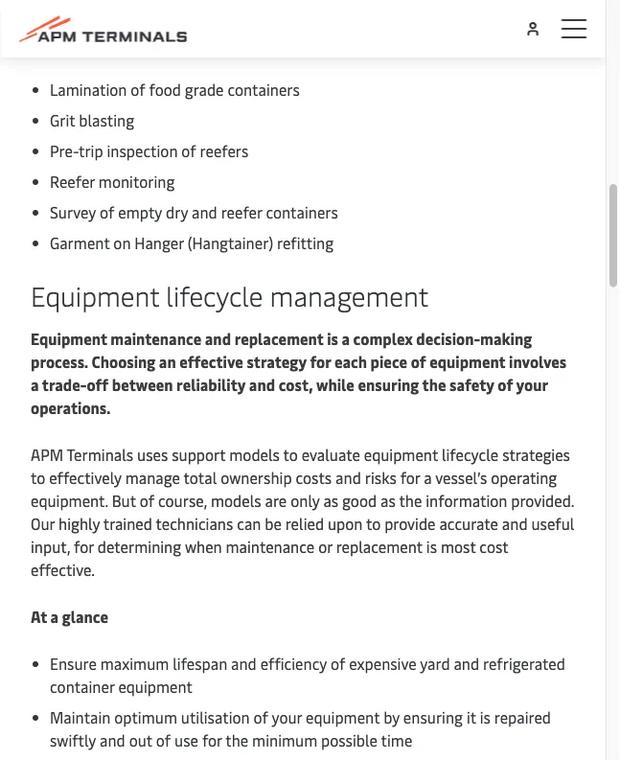Task type: describe. For each thing, give the bounding box(es) containing it.
ensure maximum lifespan and efficiency of expensive yard and refrigerated container equipment
[[50, 653, 566, 697]]

inspection
[[107, 140, 178, 161]]

maintain optimum utilisation of your equipment by ensuring it is repaired swiftly and out of use for the minimum possible time
[[50, 707, 551, 750]]

equipment.
[[31, 490, 108, 511]]

and right yard
[[454, 653, 480, 673]]

highly
[[58, 513, 100, 534]]

manage
[[125, 467, 180, 488]]

operations.
[[31, 397, 111, 418]]

dry
[[166, 201, 188, 222]]

container
[[50, 676, 115, 697]]

and right lifespan on the bottom of the page
[[231, 653, 257, 673]]

cost
[[480, 536, 509, 557]]

of left 'food'
[[131, 79, 145, 99]]

monitoring
[[99, 171, 175, 191]]

ensuring inside equipment maintenance and replacement is a complex decision-making process. choosing an effective strategy for each piece of equipment involves a trade-off between reliability and cost, while ensuring the safety of your operations.
[[358, 374, 419, 395]]

upon
[[328, 513, 363, 534]]

is inside equipment maintenance and replacement is a complex decision-making process. choosing an effective strategy for each piece of equipment involves a trade-off between reliability and cost, while ensuring the safety of your operations.
[[327, 328, 338, 348]]

expensive
[[349, 653, 417, 673]]

time
[[381, 730, 413, 750]]

useful
[[532, 513, 575, 534]]

uses
[[137, 444, 168, 464]]

of right piece
[[411, 351, 426, 372]]

apm terminals uses support models to evaluate equipment lifecycle strategies to effectively manage total ownership costs and risks for a vessel's operating equipment. but of course, models are only as good as the information provided. our highly trained technicians can be relied upon to provide accurate and useful input, for determining when maintenance or replacement is most cost effective.
[[31, 444, 575, 580]]

and right dry
[[192, 201, 217, 222]]

1 vertical spatial to
[[31, 467, 45, 488]]

0 vertical spatial containers
[[228, 79, 300, 99]]

0 vertical spatial lifecycle
[[166, 277, 263, 313]]

our
[[31, 513, 55, 534]]

equipment for equipment maintenance and replacement is a complex decision-making process. choosing an effective strategy for each piece of equipment involves a trade-off between reliability and cost, while ensuring the safety of your operations.
[[31, 328, 107, 348]]

services
[[108, 32, 165, 52]]

and inside maintain optimum utilisation of your equipment by ensuring it is repaired swiftly and out of use for the minimum possible time
[[100, 730, 125, 750]]

and up good
[[336, 467, 361, 488]]

an
[[159, 351, 176, 372]]

use
[[175, 730, 198, 750]]

most
[[441, 536, 476, 557]]

your inside maintain optimum utilisation of your equipment by ensuring it is repaired swiftly and out of use for the minimum possible time
[[272, 707, 302, 727]]

piece
[[371, 351, 408, 372]]

ensure
[[50, 653, 97, 673]]

process.
[[31, 351, 88, 372]]

effective.
[[31, 559, 95, 580]]

a up the "each"
[[342, 328, 350, 348]]

choosing
[[92, 351, 156, 372]]

of up minimum
[[254, 707, 268, 727]]

for inside maintain optimum utilisation of your equipment by ensuring it is repaired swiftly and out of use for the minimum possible time
[[202, 730, 222, 750]]

equipment for equipment lifecycle management
[[31, 277, 159, 313]]

at a glance
[[31, 606, 108, 627]]

ownership
[[221, 467, 292, 488]]

be
[[265, 513, 282, 534]]

but
[[112, 490, 136, 511]]

survey
[[50, 201, 96, 222]]

0 vertical spatial to
[[283, 444, 298, 464]]

replacement inside equipment maintenance and replacement is a complex decision-making process. choosing an effective strategy for each piece of equipment involves a trade-off between reliability and cost, while ensuring the safety of your operations.
[[235, 328, 324, 348]]

grit blasting
[[50, 109, 134, 130]]

at
[[31, 606, 47, 627]]

it
[[467, 707, 476, 727]]

yard
[[420, 653, 450, 673]]

vessel's
[[435, 467, 487, 488]]

of down reefer monitoring
[[100, 201, 114, 222]]

for right risks
[[400, 467, 420, 488]]

garment on hanger (hangtainer) refitting
[[50, 232, 334, 253]]

maximum
[[100, 653, 169, 673]]

management
[[270, 277, 429, 313]]

input,
[[31, 536, 70, 557]]

maintenance inside apm terminals uses support models to evaluate equipment lifecycle strategies to effectively manage total ownership costs and risks for a vessel's operating equipment. but of course, models are only as good as the information provided. our highly trained technicians can be relied upon to provide accurate and useful input, for determining when maintenance or replacement is most cost effective.
[[226, 536, 315, 557]]

decision-
[[416, 328, 480, 348]]

of inside ensure maximum lifespan and efficiency of expensive yard and refrigerated container equipment
[[331, 653, 345, 673]]

2 vertical spatial to
[[366, 513, 381, 534]]

terminals
[[67, 444, 133, 464]]

0 vertical spatial models
[[229, 444, 280, 464]]

hanger
[[135, 232, 184, 253]]

ensuring inside maintain optimum utilisation of your equipment by ensuring it is repaired swiftly and out of use for the minimum possible time
[[403, 707, 463, 727]]

1 vertical spatial containers
[[266, 201, 338, 222]]

reliability
[[176, 374, 246, 395]]

reefer monitoring
[[50, 171, 175, 191]]

information
[[426, 490, 508, 511]]

2 as from the left
[[381, 490, 396, 511]]

involves
[[509, 351, 567, 372]]

when
[[185, 536, 222, 557]]

grit
[[50, 109, 75, 130]]

good
[[342, 490, 377, 511]]

out
[[129, 730, 152, 750]]

reefer
[[50, 171, 95, 191]]

efficiency
[[260, 653, 327, 673]]

or
[[318, 536, 333, 557]]

glance
[[62, 606, 108, 627]]

effectively
[[49, 467, 122, 488]]



Task type: vqa. For each thing, say whether or not it's contained in the screenshot.
the topmost -
no



Task type: locate. For each thing, give the bounding box(es) containing it.
utilisation
[[181, 707, 250, 727]]

a
[[342, 328, 350, 348], [31, 374, 39, 395], [424, 467, 432, 488], [50, 606, 59, 627]]

1 vertical spatial is
[[426, 536, 437, 557]]

empty
[[118, 201, 162, 222]]

equipment inside ensure maximum lifespan and efficiency of expensive yard and refrigerated container equipment
[[118, 676, 193, 697]]

and up the effective
[[205, 328, 231, 348]]

lifecycle inside apm terminals uses support models to evaluate equipment lifecycle strategies to effectively manage total ownership costs and risks for a vessel's operating equipment. but of course, models are only as good as the information provided. our highly trained technicians can be relied upon to provide accurate and useful input, for determining when maintenance or replacement is most cost effective.
[[442, 444, 499, 464]]

a right 'at'
[[50, 606, 59, 627]]

1 vertical spatial models
[[211, 490, 261, 511]]

1 horizontal spatial maintenance
[[226, 536, 315, 557]]

lamination of food grade containers
[[50, 79, 300, 99]]

1 horizontal spatial is
[[426, 536, 437, 557]]

0 vertical spatial replacement
[[235, 328, 324, 348]]

the left safety
[[422, 374, 446, 395]]

of right the out
[[156, 730, 171, 750]]

lamination
[[50, 79, 127, 99]]

provide
[[385, 513, 436, 534]]

the inside equipment maintenance and replacement is a complex decision-making process. choosing an effective strategy for each piece of equipment involves a trade-off between reliability and cost, while ensuring the safety of your operations.
[[422, 374, 446, 395]]

of right safety
[[498, 374, 513, 395]]

only
[[291, 490, 320, 511]]

refitting
[[277, 232, 334, 253]]

effective
[[180, 351, 243, 372]]

accurate
[[439, 513, 498, 534]]

1 horizontal spatial to
[[283, 444, 298, 464]]

reefers
[[200, 140, 249, 161]]

lifespan
[[173, 653, 227, 673]]

equipment inside apm terminals uses support models to evaluate equipment lifecycle strategies to effectively manage total ownership costs and risks for a vessel's operating equipment. but of course, models are only as good as the information provided. our highly trained technicians can be relied upon to provide accurate and useful input, for determining when maintenance or replacement is most cost effective.
[[364, 444, 438, 464]]

minimum
[[252, 730, 317, 750]]

reefer
[[221, 201, 262, 222]]

is up the "each"
[[327, 328, 338, 348]]

pre-trip inspection of reefers
[[50, 140, 249, 161]]

0 vertical spatial maintenance
[[111, 328, 202, 348]]

1 horizontal spatial your
[[516, 374, 548, 395]]

is left most
[[426, 536, 437, 557]]

provided.
[[511, 490, 574, 511]]

1 horizontal spatial replacement
[[336, 536, 423, 557]]

cost,
[[279, 374, 313, 395]]

each
[[335, 351, 367, 372]]

0 horizontal spatial to
[[31, 467, 45, 488]]

1 vertical spatial replacement
[[336, 536, 423, 557]]

1 vertical spatial equipment
[[31, 328, 107, 348]]

maintenance down be
[[226, 536, 315, 557]]

0 vertical spatial the
[[422, 374, 446, 395]]

operating
[[491, 467, 557, 488]]

to up the costs on the bottom of page
[[283, 444, 298, 464]]

is inside maintain optimum utilisation of your equipment by ensuring it is repaired swiftly and out of use for the minimum possible time
[[480, 707, 491, 727]]

lifecycle up vessel's
[[442, 444, 499, 464]]

trip
[[79, 140, 103, 161]]

a left the trade-
[[31, 374, 39, 395]]

equipment inside maintain optimum utilisation of your equipment by ensuring it is repaired swiftly and out of use for the minimum possible time
[[306, 707, 380, 727]]

of left reefers
[[181, 140, 196, 161]]

and
[[192, 201, 217, 222], [205, 328, 231, 348], [249, 374, 275, 395], [336, 467, 361, 488], [502, 513, 528, 534], [231, 653, 257, 673], [454, 653, 480, 673], [100, 730, 125, 750]]

equipment up risks
[[364, 444, 438, 464]]

maintain
[[50, 707, 111, 727]]

ensuring left it
[[403, 707, 463, 727]]

as
[[323, 490, 339, 511], [381, 490, 396, 511]]

ensuring
[[358, 374, 419, 395], [403, 707, 463, 727]]

your up minimum
[[272, 707, 302, 727]]

total
[[184, 467, 217, 488]]

2 horizontal spatial to
[[366, 513, 381, 534]]

lifecycle down "(hangtainer)"
[[166, 277, 263, 313]]

your down involves on the right of the page
[[516, 374, 548, 395]]

equipment down maximum at the left of page
[[118, 676, 193, 697]]

2 equipment from the top
[[31, 328, 107, 348]]

evaluate
[[302, 444, 360, 464]]

1 vertical spatial maintenance
[[226, 536, 315, 557]]

a inside apm terminals uses support models to evaluate equipment lifecycle strategies to effectively manage total ownership costs and risks for a vessel's operating equipment. but of course, models are only as good as the information provided. our highly trained technicians can be relied upon to provide accurate and useful input, for determining when maintenance or replacement is most cost effective.
[[424, 467, 432, 488]]

2 vertical spatial is
[[480, 707, 491, 727]]

0 horizontal spatial maintenance
[[111, 328, 202, 348]]

1 vertical spatial the
[[399, 490, 422, 511]]

making
[[480, 328, 532, 348]]

equipment up process. on the top left
[[31, 328, 107, 348]]

1 horizontal spatial lifecycle
[[442, 444, 499, 464]]

1 vertical spatial your
[[272, 707, 302, 727]]

off
[[87, 374, 109, 395]]

complex
[[353, 328, 413, 348]]

while
[[316, 374, 355, 395]]

as down risks
[[381, 490, 396, 511]]

course,
[[158, 490, 207, 511]]

0 horizontal spatial lifecycle
[[166, 277, 263, 313]]

0 horizontal spatial replacement
[[235, 328, 324, 348]]

is
[[327, 328, 338, 348], [426, 536, 437, 557], [480, 707, 491, 727]]

for
[[310, 351, 331, 372], [400, 467, 420, 488], [74, 536, 94, 557], [202, 730, 222, 750]]

possible
[[321, 730, 378, 750]]

of right the efficiency
[[331, 653, 345, 673]]

to down good
[[366, 513, 381, 534]]

as right only
[[323, 490, 339, 511]]

equipment inside equipment maintenance and replacement is a complex decision-making process. choosing an effective strategy for each piece of equipment involves a trade-off between reliability and cost, while ensuring the safety of your operations.
[[430, 351, 506, 372]]

determining
[[98, 536, 181, 557]]

maintenance up "an"
[[111, 328, 202, 348]]

risks
[[365, 467, 397, 488]]

(hangtainer)
[[188, 232, 273, 253]]

refrigerated
[[483, 653, 566, 673]]

is inside apm terminals uses support models to evaluate equipment lifecycle strategies to effectively manage total ownership costs and risks for a vessel's operating equipment. but of course, models are only as good as the information provided. our highly trained technicians can be relied upon to provide accurate and useful input, for determining when maintenance or replacement is most cost effective.
[[426, 536, 437, 557]]

0 vertical spatial your
[[516, 374, 548, 395]]

pre-
[[50, 140, 79, 161]]

1 vertical spatial lifecycle
[[442, 444, 499, 464]]

technicians
[[156, 513, 233, 534]]

2 horizontal spatial is
[[480, 707, 491, 727]]

blasting
[[79, 109, 134, 130]]

0 vertical spatial is
[[327, 328, 338, 348]]

to down apm
[[31, 467, 45, 488]]

survey of empty dry and reefer containers
[[50, 201, 338, 222]]

costs
[[296, 467, 332, 488]]

food
[[149, 79, 181, 99]]

the inside maintain optimum utilisation of your equipment by ensuring it is repaired swiftly and out of use for the minimum possible time
[[226, 730, 249, 750]]

for up while at the right of the page
[[310, 351, 331, 372]]

replacement down provide
[[336, 536, 423, 557]]

0 vertical spatial ensuring
[[358, 374, 419, 395]]

swiftly
[[50, 730, 96, 750]]

trade-
[[42, 374, 87, 395]]

on
[[113, 232, 131, 253]]

2 vertical spatial the
[[226, 730, 249, 750]]

models up 'can'
[[211, 490, 261, 511]]

a left vessel's
[[424, 467, 432, 488]]

repaired
[[494, 707, 551, 727]]

for down highly on the left
[[74, 536, 94, 557]]

for inside equipment maintenance and replacement is a complex decision-making process. choosing an effective strategy for each piece of equipment involves a trade-off between reliability and cost, while ensuring the safety of your operations.
[[310, 351, 331, 372]]

1 horizontal spatial as
[[381, 490, 396, 511]]

equipment up safety
[[430, 351, 506, 372]]

to
[[283, 444, 298, 464], [31, 467, 45, 488], [366, 513, 381, 534]]

lifecycle
[[166, 277, 263, 313], [442, 444, 499, 464]]

additional services
[[31, 32, 165, 52]]

for down utilisation on the left of the page
[[202, 730, 222, 750]]

replacement up strategy
[[235, 328, 324, 348]]

your inside equipment maintenance and replacement is a complex decision-making process. choosing an effective strategy for each piece of equipment involves a trade-off between reliability and cost, while ensuring the safety of your operations.
[[516, 374, 548, 395]]

of
[[131, 79, 145, 99], [181, 140, 196, 161], [100, 201, 114, 222], [411, 351, 426, 372], [498, 374, 513, 395], [140, 490, 154, 511], [331, 653, 345, 673], [254, 707, 268, 727], [156, 730, 171, 750]]

garment
[[50, 232, 110, 253]]

optimum
[[114, 707, 177, 727]]

ensuring down piece
[[358, 374, 419, 395]]

equipment
[[31, 277, 159, 313], [31, 328, 107, 348]]

models up "ownership" at bottom left
[[229, 444, 280, 464]]

the inside apm terminals uses support models to evaluate equipment lifecycle strategies to effectively manage total ownership costs and risks for a vessel's operating equipment. but of course, models are only as good as the information provided. our highly trained technicians can be relied upon to provide accurate and useful input, for determining when maintenance or replacement is most cost effective.
[[399, 490, 422, 511]]

0 horizontal spatial your
[[272, 707, 302, 727]]

0 vertical spatial equipment
[[31, 277, 159, 313]]

grade
[[185, 79, 224, 99]]

of right but
[[140, 490, 154, 511]]

equipment inside equipment maintenance and replacement is a complex decision-making process. choosing an effective strategy for each piece of equipment involves a trade-off between reliability and cost, while ensuring the safety of your operations.
[[31, 328, 107, 348]]

equipment maintenance and replacement is a complex decision-making process. choosing an effective strategy for each piece of equipment involves a trade-off between reliability and cost, while ensuring the safety of your operations.
[[31, 328, 567, 418]]

1 equipment from the top
[[31, 277, 159, 313]]

1 as from the left
[[323, 490, 339, 511]]

equipment down garment
[[31, 277, 159, 313]]

can
[[237, 513, 261, 534]]

replacement inside apm terminals uses support models to evaluate equipment lifecycle strategies to effectively manage total ownership costs and risks for a vessel's operating equipment. but of course, models are only as good as the information provided. our highly trained technicians can be relied upon to provide accurate and useful input, for determining when maintenance or replacement is most cost effective.
[[336, 536, 423, 557]]

is right it
[[480, 707, 491, 727]]

maintenance inside equipment maintenance and replacement is a complex decision-making process. choosing an effective strategy for each piece of equipment involves a trade-off between reliability and cost, while ensuring the safety of your operations.
[[111, 328, 202, 348]]

safety
[[450, 374, 494, 395]]

additional
[[31, 32, 105, 52]]

containers right grade
[[228, 79, 300, 99]]

and left the out
[[100, 730, 125, 750]]

the up provide
[[399, 490, 422, 511]]

0 horizontal spatial is
[[327, 328, 338, 348]]

the down utilisation on the left of the page
[[226, 730, 249, 750]]

containers up refitting on the top
[[266, 201, 338, 222]]

1 vertical spatial ensuring
[[403, 707, 463, 727]]

equipment up possible
[[306, 707, 380, 727]]

0 horizontal spatial as
[[323, 490, 339, 511]]

of inside apm terminals uses support models to evaluate equipment lifecycle strategies to effectively manage total ownership costs and risks for a vessel's operating equipment. but of course, models are only as good as the information provided. our highly trained technicians can be relied upon to provide accurate and useful input, for determining when maintenance or replacement is most cost effective.
[[140, 490, 154, 511]]

by
[[384, 707, 400, 727]]

and up cost
[[502, 513, 528, 534]]

trained
[[103, 513, 152, 534]]

equipment
[[430, 351, 506, 372], [364, 444, 438, 464], [118, 676, 193, 697], [306, 707, 380, 727]]

strategy
[[247, 351, 307, 372]]

relied
[[285, 513, 324, 534]]

and down strategy
[[249, 374, 275, 395]]



